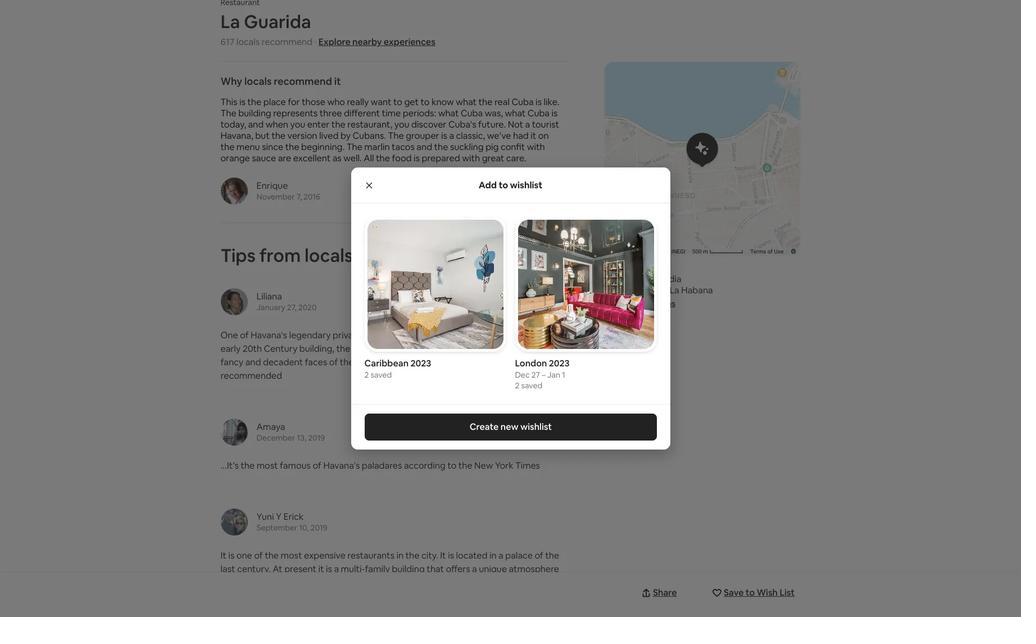 Task type: locate. For each thing, give the bounding box(es) containing it.
enrique november 7, 2016
[[257, 180, 321, 202]]

0 vertical spatial building
[[238, 107, 271, 119]]

0 vertical spatial 2019
[[308, 433, 325, 443]]

amaya image
[[221, 419, 248, 446], [221, 419, 248, 446]]

neighbors
[[344, 577, 385, 589]]

1 vertical spatial wishlist
[[520, 421, 552, 433]]

2019 right 10,
[[311, 523, 328, 533]]

like.
[[544, 96, 560, 108]]

2019 inside amaya december 13, 2019
[[308, 433, 325, 443]]

in up unique
[[490, 550, 497, 562]]

wishlist for caribbean 2023, 2 saved group
[[365, 217, 506, 380]]

1 horizontal spatial it
[[334, 75, 341, 88]]

restaurant,
[[348, 119, 393, 130]]

1 horizontal spatial in
[[490, 550, 497, 562]]

excellent
[[293, 152, 331, 164]]

food down delivers
[[400, 356, 420, 368]]

la inside la guarida 617 locals recommend · explore nearby experiences
[[221, 10, 240, 33]]

grouper
[[406, 130, 439, 142]]

la up get
[[623, 284, 632, 296]]

city. up that
[[422, 550, 438, 562]]

data
[[641, 248, 652, 255]]

1 vertical spatial most
[[281, 550, 302, 562]]

unique
[[479, 563, 507, 575]]

december
[[257, 433, 295, 443]]

most up present at the left bottom of the page
[[281, 550, 302, 562]]

with down that
[[423, 577, 441, 589]]

most inside it is one of the most expensive restaurants in the city. it is located in a palace of the last century. at present it is a multi-family building that offers a unique atmosphere where the daily routine of the neighbors is mixed with the tasks of a luxury restaurant. scenario of the oscar-nominated cu…
[[281, 550, 302, 562]]

2 horizontal spatial it
[[531, 130, 537, 142]]

it up who
[[334, 75, 341, 88]]

saved down 27
[[521, 381, 543, 391]]

three
[[320, 107, 342, 119]]

is inside one of havana's  legendary private restaurants, is located at the top floor of an early 20th century building, the atmosphere delivers a fascination between the fancy and decadent faces of the city. great food and drinks. reservations recommended
[[415, 329, 421, 341]]

scenario
[[268, 590, 304, 602]]

habana
[[682, 284, 713, 296]]

the up havana,
[[221, 107, 237, 119]]

and right tacos
[[417, 141, 432, 153]]

wishlist for create new wishlist
[[520, 421, 552, 433]]

as
[[333, 152, 342, 164]]

saved
[[371, 370, 392, 380], [521, 381, 543, 391]]

1 horizontal spatial with
[[462, 152, 480, 164]]

cuba left was,
[[461, 107, 483, 119]]

0 horizontal spatial atmosphere
[[352, 343, 403, 355]]

–
[[542, 370, 546, 380]]

1 vertical spatial 2019
[[311, 523, 328, 533]]

at
[[456, 329, 465, 341]]

map
[[628, 248, 639, 255]]

a up drinks.
[[439, 343, 444, 355]]

saved down caribbean
[[371, 370, 392, 380]]

1 vertical spatial 2
[[515, 381, 520, 391]]

with right care.
[[527, 141, 545, 153]]

to right add
[[499, 179, 508, 191]]

2 2023 from the left
[[549, 358, 570, 369]]

1 horizontal spatial 2
[[515, 381, 520, 391]]

0 horizontal spatial 2023
[[411, 358, 431, 369]]

directions
[[639, 298, 676, 309]]

share
[[653, 587, 677, 599]]

1 vertical spatial recommend
[[274, 75, 332, 88]]

atmosphere down palace
[[509, 563, 559, 575]]

well.
[[344, 152, 362, 164]]

real
[[495, 96, 510, 108]]

0 horizontal spatial most
[[257, 460, 278, 472]]

present
[[285, 563, 317, 575]]

recommended
[[221, 370, 282, 382]]

great
[[375, 356, 399, 368]]

to right save
[[746, 587, 756, 599]]

it is one of the most expensive restaurants in the city. it is located in a palace of the last century. at present it is a multi-family building that offers a unique atmosphere where the daily routine of the neighbors is mixed with the tasks of a luxury restaurant. scenario of the oscar-nominated cu…
[[221, 550, 560, 602]]

1 horizontal spatial it
[[440, 550, 446, 562]]

0 horizontal spatial 2
[[365, 370, 369, 380]]

1 vertical spatial city.
[[422, 550, 438, 562]]

wishlist right new at the bottom of the page
[[520, 421, 552, 433]]

tourist
[[532, 119, 560, 130]]

recommend inside la guarida 617 locals recommend · explore nearby experiences
[[262, 36, 313, 48]]

a inside one of havana's  legendary private restaurants, is located at the top floor of an early 20th century building, the atmosphere delivers a fascination between the fancy and decadent faces of the city. great food and drinks. reservations recommended
[[439, 343, 444, 355]]

those
[[302, 96, 326, 108]]

palace
[[506, 550, 533, 562]]

what up the cuba's
[[456, 96, 477, 108]]

of
[[768, 248, 773, 255], [240, 329, 249, 341], [521, 329, 529, 341], [329, 356, 338, 368], [313, 460, 322, 472], [254, 550, 263, 562], [535, 550, 544, 562], [317, 577, 326, 589], [482, 577, 491, 589], [306, 590, 314, 602]]

0 vertical spatial 2
[[365, 370, 369, 380]]

city. left great
[[356, 356, 373, 368]]

0 horizontal spatial city.
[[356, 356, 373, 368]]

to left get
[[394, 96, 403, 108]]

located up the offers at left
[[456, 550, 488, 562]]

recommend up for
[[274, 75, 332, 88]]

at
[[273, 563, 283, 575]]

617
[[221, 36, 235, 48]]

atmosphere up great
[[352, 343, 403, 355]]

the
[[248, 96, 262, 108], [479, 96, 493, 108], [332, 119, 346, 130], [272, 130, 286, 142], [221, 141, 235, 153], [285, 141, 299, 153], [434, 141, 448, 153], [376, 152, 390, 164], [467, 329, 481, 341], [337, 343, 351, 355], [532, 343, 546, 355], [340, 356, 354, 368], [241, 460, 255, 472], [459, 460, 473, 472], [265, 550, 279, 562], [406, 550, 420, 562], [546, 550, 560, 562], [248, 577, 262, 589], [328, 577, 342, 589], [443, 577, 457, 589], [316, 590, 330, 602]]

0 horizontal spatial with
[[423, 577, 441, 589]]

0 vertical spatial recommend
[[262, 36, 313, 48]]

that
[[427, 563, 444, 575]]

1 horizontal spatial la
[[623, 284, 632, 296]]

1 vertical spatial atmosphere
[[509, 563, 559, 575]]

la
[[221, 10, 240, 33], [623, 284, 632, 296], [670, 284, 680, 296]]

and down 20th
[[246, 356, 261, 368]]

...it's
[[221, 460, 239, 472]]

1 horizontal spatial you
[[395, 119, 410, 130]]

recommend down guarida
[[262, 36, 313, 48]]

london 2023 dec 27 – jan 1 2 saved
[[515, 358, 570, 391]]

0 vertical spatial atmosphere
[[352, 343, 403, 355]]

1 horizontal spatial located
[[456, 550, 488, 562]]

2019 right the 13,
[[308, 433, 325, 443]]

it down expensive
[[319, 563, 324, 575]]

0 vertical spatial most
[[257, 460, 278, 472]]

a
[[525, 119, 530, 130], [450, 130, 454, 142], [439, 343, 444, 355], [499, 550, 504, 562], [334, 563, 339, 575], [472, 563, 477, 575], [493, 577, 498, 589]]

city.
[[356, 356, 373, 368], [422, 550, 438, 562]]

the down time
[[388, 130, 404, 142]]

caribbean
[[365, 358, 409, 369]]

located inside one of havana's  legendary private restaurants, is located at the top floor of an early 20th century building, the atmosphere delivers a fascination between the fancy and decadent faces of the city. great food and drinks. reservations recommended
[[423, 329, 454, 341]]

500 m button
[[689, 248, 747, 256]]

is up delivers
[[415, 329, 421, 341]]

paladares
[[362, 460, 402, 472]]

with left great
[[462, 152, 480, 164]]

1 vertical spatial located
[[456, 550, 488, 562]]

wishlist down care.
[[510, 179, 543, 191]]

create new wishlist
[[470, 421, 552, 433]]

liliana image
[[221, 288, 248, 315], [221, 288, 248, 315]]

building up mixed
[[392, 563, 425, 575]]

1 horizontal spatial atmosphere
[[509, 563, 559, 575]]

la up directions
[[670, 284, 680, 296]]

nearby
[[353, 36, 382, 48]]

1
[[562, 370, 566, 380]]

0 vertical spatial it
[[334, 75, 341, 88]]

it inside this is the place for those who really want to get to know what the real cuba is like. the building represents three different time periods: what cuba was, what cuba is today, and when you enter the restaurant, you discover cuba's future. not a tourist havana, but the version lived by cubans.   the grouper is a classic, we've had it on the menu since the beginning. the marlin tacos and the suckling pig confit with orange sauce are excellent as well. all the food is prepared with great care.
[[531, 130, 537, 142]]

cuba
[[512, 96, 534, 108], [461, 107, 483, 119], [528, 107, 550, 119]]

located left at
[[423, 329, 454, 341]]

0 vertical spatial city.
[[356, 356, 373, 368]]

2023 for london
[[549, 358, 570, 369]]

is up the nominated
[[387, 577, 393, 589]]

expensive
[[304, 550, 346, 562]]

food inside this is the place for those who really want to get to know what the real cuba is like. the building represents three different time periods: what cuba was, what cuba is today, and when you enter the restaurant, you discover cuba's future. not a tourist havana, but the version lived by cubans.   the grouper is a classic, we've had it on the menu since the beginning. the marlin tacos and the suckling pig confit with orange sauce are excellent as well. all the food is prepared with great care.
[[392, 152, 412, 164]]

with
[[527, 141, 545, 153], [462, 152, 480, 164], [423, 577, 441, 589]]

1 2023 from the left
[[411, 358, 431, 369]]

2023
[[411, 358, 431, 369], [549, 358, 570, 369]]

to inside dialog
[[499, 179, 508, 191]]

to right according
[[448, 460, 457, 472]]

2 vertical spatial locals
[[305, 244, 353, 267]]

concordia
[[639, 273, 682, 285]]

it left on on the top right of page
[[531, 130, 537, 142]]

1 horizontal spatial 2023
[[549, 358, 570, 369]]

yuni y erick image
[[221, 509, 248, 536]]

a left classic,
[[450, 130, 454, 142]]

beginning.
[[301, 141, 345, 153]]

0 horizontal spatial it
[[221, 550, 227, 562]]

top
[[483, 329, 497, 341]]

2023 inside caribbean 2023 2 saved
[[411, 358, 431, 369]]

prepared
[[422, 152, 460, 164]]

0 horizontal spatial located
[[423, 329, 454, 341]]

1 horizontal spatial building
[[392, 563, 425, 575]]

experiences
[[384, 36, 436, 48]]

you up tacos
[[395, 119, 410, 130]]

0 vertical spatial saved
[[371, 370, 392, 380]]

1 horizontal spatial most
[[281, 550, 302, 562]]

dec
[[515, 370, 530, 380]]

2 down "dec"
[[515, 381, 520, 391]]

2023 up 1
[[549, 358, 570, 369]]

enter
[[307, 119, 330, 130]]

we've
[[487, 130, 511, 142]]

to right get
[[421, 96, 430, 108]]

wishlist inside button
[[520, 421, 552, 433]]

0 horizontal spatial saved
[[371, 370, 392, 380]]

it
[[334, 75, 341, 88], [531, 130, 537, 142], [319, 563, 324, 575]]

floor
[[499, 329, 519, 341]]

0 vertical spatial wishlist
[[510, 179, 543, 191]]

2023 inside london 2023 dec 27 – jan 1 2 saved
[[549, 358, 570, 369]]

a down unique
[[493, 577, 498, 589]]

by
[[341, 130, 351, 142]]

most
[[257, 460, 278, 472], [281, 550, 302, 562]]

is left the cuba's
[[441, 130, 448, 142]]

multi-
[[341, 563, 365, 575]]

1 vertical spatial locals
[[245, 75, 272, 88]]

1 vertical spatial building
[[392, 563, 425, 575]]

1 vertical spatial it
[[531, 130, 537, 142]]

map data ©2023 inegi
[[628, 248, 686, 255]]

map region
[[513, 7, 945, 295]]

0 vertical spatial located
[[423, 329, 454, 341]]

discover
[[412, 119, 447, 130]]

daily
[[264, 577, 284, 589]]

0 horizontal spatial you
[[290, 119, 305, 130]]

0 vertical spatial food
[[392, 152, 412, 164]]

locals up place
[[245, 75, 272, 88]]

tips from locals
[[221, 244, 353, 267]]

most left 'famous'
[[257, 460, 278, 472]]

new
[[475, 460, 493, 472]]

is down grouper
[[414, 152, 420, 164]]

represents
[[273, 107, 318, 119]]

mixed
[[395, 577, 421, 589]]

0 horizontal spatial building
[[238, 107, 271, 119]]

2 vertical spatial it
[[319, 563, 324, 575]]

building inside it is one of the most expensive restaurants in the city. it is located in a palace of the last century. at present it is a multi-family building that offers a unique atmosphere where the daily routine of the neighbors is mixed with the tasks of a luxury restaurant. scenario of the oscar-nominated cu…
[[392, 563, 425, 575]]

it up that
[[440, 550, 446, 562]]

tacos
[[392, 141, 415, 153]]

0 horizontal spatial it
[[319, 563, 324, 575]]

tips
[[221, 244, 256, 267]]

a up tasks
[[472, 563, 477, 575]]

food right marlin
[[392, 152, 412, 164]]

13,
[[297, 433, 307, 443]]

2023 down delivers
[[411, 358, 431, 369]]

2 down caribbean
[[365, 370, 369, 380]]

0 horizontal spatial la
[[221, 10, 240, 33]]

locals right from at the top of the page
[[305, 244, 353, 267]]

you left enter
[[290, 119, 305, 130]]

20th
[[243, 343, 262, 355]]

times
[[516, 460, 540, 472]]

in up mixed
[[397, 550, 404, 562]]

1 horizontal spatial city.
[[422, 550, 438, 562]]

1 vertical spatial food
[[400, 356, 420, 368]]

enrique image
[[221, 178, 248, 205], [221, 178, 248, 205]]

m
[[703, 248, 708, 255]]

cuba up on on the top right of page
[[528, 107, 550, 119]]

the left all
[[347, 141, 363, 153]]

building up but
[[238, 107, 271, 119]]

2 you from the left
[[395, 119, 410, 130]]

atmosphere inside it is one of the most expensive restaurants in the city. it is located in a palace of the last century. at present it is a multi-family building that offers a unique atmosphere where the daily routine of the neighbors is mixed with the tasks of a luxury restaurant. scenario of the oscar-nominated cu…
[[509, 563, 559, 575]]

it up last at the bottom
[[221, 550, 227, 562]]

1 vertical spatial saved
[[521, 381, 543, 391]]

and
[[248, 119, 264, 130], [417, 141, 432, 153], [246, 356, 261, 368], [422, 356, 438, 368]]

sauce
[[252, 152, 276, 164]]

locals right 617
[[237, 36, 260, 48]]

0 horizontal spatial in
[[397, 550, 404, 562]]

1 horizontal spatial saved
[[521, 381, 543, 391]]

cuba right the real
[[512, 96, 534, 108]]

0 vertical spatial locals
[[237, 36, 260, 48]]

really
[[347, 96, 369, 108]]

la up 617
[[221, 10, 240, 33]]

building inside this is the place for those who really want to get to know what the real cuba is like. the building represents three different time periods: what cuba was, what cuba is today, and when you enter the restaurant, you discover cuba's future. not a tourist havana, but the version lived by cubans.   the grouper is a classic, we've had it on the menu since the beginning. the marlin tacos and the suckling pig confit with orange sauce are excellent as well. all the food is prepared with great care.
[[238, 107, 271, 119]]

liliana january 27, 2020
[[257, 291, 317, 313]]

10,
[[299, 523, 309, 533]]

early
[[221, 343, 241, 355]]



Task type: describe. For each thing, give the bounding box(es) containing it.
to inside button
[[746, 587, 756, 599]]

what right was,
[[505, 107, 526, 119]]

0 horizontal spatial the
[[221, 107, 237, 119]]

terms of use link
[[751, 248, 784, 255]]

cubans.
[[353, 130, 386, 142]]

is left one
[[228, 550, 235, 562]]

private
[[333, 329, 362, 341]]

havana's
[[324, 460, 360, 472]]

guarida
[[244, 10, 311, 33]]

save to wish list button
[[711, 582, 801, 604]]

2 inside caribbean 2023 2 saved
[[365, 370, 369, 380]]

since
[[262, 141, 283, 153]]

one of havana's  legendary private restaurants, is located at the top floor of an early 20th century building, the atmosphere delivers a fascination between the fancy and decadent faces of the city. great food and drinks. reservations recommended
[[221, 329, 546, 382]]

drinks.
[[440, 356, 467, 368]]

and left when
[[248, 119, 264, 130]]

menu
[[237, 141, 260, 153]]

keyboard shortcuts image
[[613, 249, 622, 255]]

havana,
[[221, 130, 253, 142]]

explore
[[319, 36, 351, 48]]

place
[[264, 96, 286, 108]]

decadent
[[263, 356, 303, 368]]

faces
[[305, 356, 327, 368]]

atmosphere inside one of havana's  legendary private restaurants, is located at the top floor of an early 20th century building, the atmosphere delivers a fascination between the fancy and decadent faces of the city. great food and drinks. reservations recommended
[[352, 343, 403, 355]]

wishlist for add to wishlist
[[510, 179, 543, 191]]

with inside it is one of the most expensive restaurants in the city. it is located in a palace of the last century. at present it is a multi-family building that offers a unique atmosphere where the daily routine of the neighbors is mixed with the tasks of a luxury restaurant. scenario of the oscar-nominated cu…
[[423, 577, 441, 589]]

classic,
[[456, 130, 485, 142]]

havana's
[[251, 329, 287, 341]]

add
[[479, 179, 497, 191]]

2 inside london 2023 dec 27 – jan 1 2 saved
[[515, 381, 520, 391]]

y
[[276, 511, 282, 523]]

get
[[405, 96, 419, 108]]

yuni
[[257, 511, 274, 523]]

caribbean 2023 2 saved
[[365, 358, 431, 380]]

is down expensive
[[326, 563, 332, 575]]

a left multi-
[[334, 563, 339, 575]]

add to wishlist dialog
[[351, 168, 671, 450]]

september
[[257, 523, 298, 533]]

save
[[724, 587, 744, 599]]

legendary
[[289, 329, 331, 341]]

all
[[364, 152, 374, 164]]

london
[[515, 358, 547, 369]]

what right periods: at left top
[[438, 107, 459, 119]]

had
[[513, 130, 529, 142]]

but
[[255, 130, 270, 142]]

2016
[[304, 192, 321, 202]]

is right not
[[552, 107, 558, 119]]

time
[[382, 107, 401, 119]]

different
[[344, 107, 380, 119]]

amaya december 13, 2019
[[257, 421, 325, 443]]

2 it from the left
[[440, 550, 446, 562]]

fancy
[[221, 356, 244, 368]]

500 m
[[693, 248, 710, 255]]

this
[[221, 96, 238, 108]]

family
[[365, 563, 390, 575]]

report errors in the road map or imagery to google image
[[791, 248, 798, 255]]

27,
[[287, 302, 297, 313]]

list
[[780, 587, 795, 599]]

saved inside caribbean 2023 2 saved
[[371, 370, 392, 380]]

is right this
[[239, 96, 246, 108]]

and down delivers
[[422, 356, 438, 368]]

2 in from the left
[[490, 550, 497, 562]]

according
[[404, 460, 446, 472]]

1 in from the left
[[397, 550, 404, 562]]

saved inside london 2023 dec 27 – jan 1 2 saved
[[521, 381, 543, 391]]

1 you from the left
[[290, 119, 305, 130]]

a up unique
[[499, 550, 504, 562]]

city. inside it is one of the most expensive restaurants in the city. it is located in a palace of the last century. at present it is a multi-family building that offers a unique atmosphere where the daily routine of the neighbors is mixed with the tasks of a luxury restaurant. scenario of the oscar-nominated cu…
[[422, 550, 438, 562]]

2019 inside 'yuni y erick september 10, 2019'
[[311, 523, 328, 533]]

city. inside one of havana's  legendary private restaurants, is located at the top floor of an early 20th century building, the atmosphere delivers a fascination between the fancy and decadent faces of the city. great food and drinks. reservations recommended
[[356, 356, 373, 368]]

on
[[539, 130, 549, 142]]

share button
[[640, 582, 683, 604]]

fascination
[[446, 343, 491, 355]]

are
[[278, 152, 291, 164]]

today,
[[221, 119, 246, 130]]

yuni y erick image
[[221, 509, 248, 536]]

confit
[[501, 141, 525, 153]]

create
[[470, 421, 499, 433]]

wishlist for london 2023, dates for dec 27 – jan 1, 2 saved group
[[515, 217, 657, 391]]

new
[[501, 421, 519, 433]]

a right not
[[525, 119, 530, 130]]

restaurants,
[[364, 329, 413, 341]]

google image
[[608, 241, 645, 256]]

lived
[[319, 130, 339, 142]]

where
[[221, 577, 247, 589]]

2 horizontal spatial with
[[527, 141, 545, 153]]

yuni y erick september 10, 2019
[[257, 511, 328, 533]]

food inside one of havana's  legendary private restaurants, is located at the top floor of an early 20th century building, the atmosphere delivers a fascination between the fancy and decadent faces of the city. great food and drinks. reservations recommended
[[400, 356, 420, 368]]

who
[[327, 96, 345, 108]]

one
[[221, 329, 238, 341]]

1 horizontal spatial the
[[347, 141, 363, 153]]

restaurant.
[[221, 590, 266, 602]]

2 horizontal spatial the
[[388, 130, 404, 142]]

is up the offers at left
[[448, 550, 454, 562]]

terms
[[751, 248, 767, 255]]

use
[[775, 248, 784, 255]]

is left the like.
[[536, 96, 542, 108]]

november
[[257, 192, 295, 202]]

1 it from the left
[[221, 550, 227, 562]]

located inside it is one of the most expensive restaurants in the city. it is located in a palace of the last century. at present it is a multi-family building that offers a unique atmosphere where the daily routine of the neighbors is mixed with the tasks of a luxury restaurant. scenario of the oscar-nominated cu…
[[456, 550, 488, 562]]

·
[[315, 36, 317, 48]]

inegi
[[672, 248, 686, 255]]

418
[[623, 273, 637, 285]]

amaya
[[257, 421, 285, 433]]

reservations
[[469, 356, 522, 368]]

2023 for caribbean
[[411, 358, 431, 369]]

locals inside la guarida 617 locals recommend · explore nearby experiences
[[237, 36, 260, 48]]

great
[[482, 152, 505, 164]]

offers
[[446, 563, 470, 575]]

from
[[260, 244, 301, 267]]

century.
[[237, 563, 271, 575]]

2 horizontal spatial la
[[670, 284, 680, 296]]

it inside it is one of the most expensive restaurants in the city. it is located in a palace of the last century. at present it is a multi-family building that offers a unique atmosphere where the daily routine of the neighbors is mixed with the tasks of a luxury restaurant. scenario of the oscar-nominated cu…
[[319, 563, 324, 575]]



Task type: vqa. For each thing, say whether or not it's contained in the screenshot.
it is one of the most expensive restaurants in the city. it is located in a palace of the last century. at present it is a multi-family building that offers a unique atmosphere where the daily routine of the neighbors is mixed with the tasks of a luxury restaurant. scenario of the oscar-nominated cu…
yes



